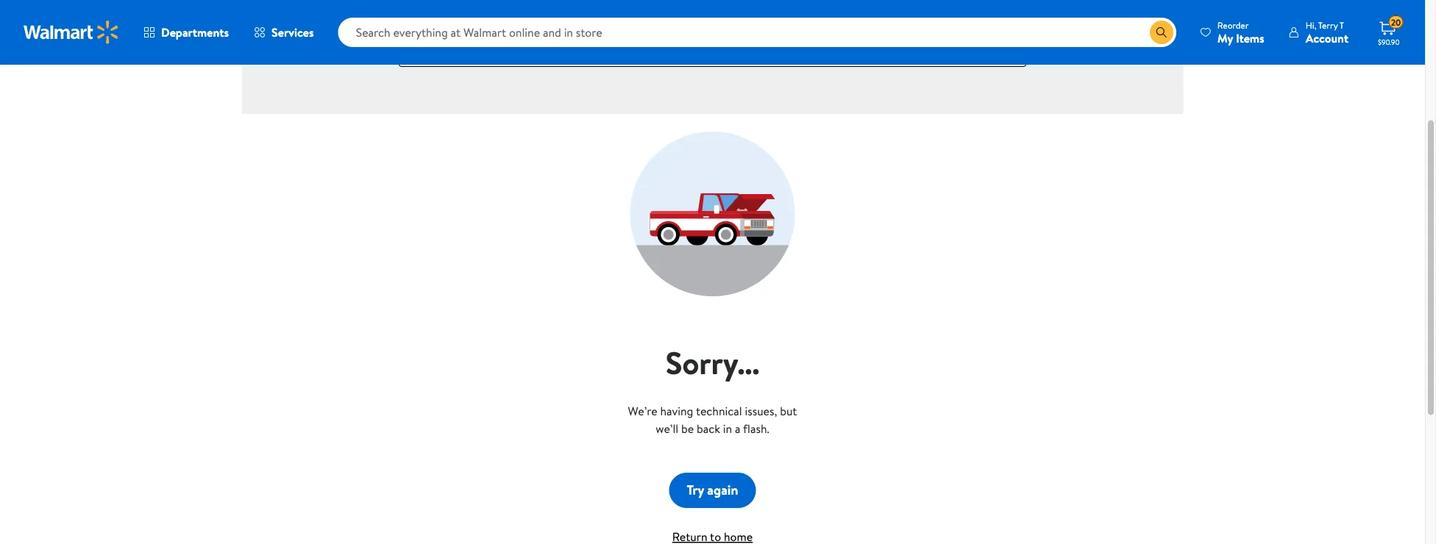 Task type: locate. For each thing, give the bounding box(es) containing it.
try
[[687, 481, 704, 500]]

departments
[[161, 24, 229, 40]]

walmart image
[[24, 21, 119, 44]]

we'll
[[656, 421, 679, 437]]

$90.90
[[1378, 37, 1400, 47]]

search help topics
[[402, 17, 484, 31]]

account
[[1306, 30, 1349, 46]]

services
[[272, 24, 314, 40]]

try again button
[[669, 473, 756, 508]]

but
[[780, 403, 797, 419]]

hi, terry t account
[[1306, 19, 1349, 46]]

again
[[707, 481, 738, 500]]

What do you need help with? search field
[[399, 32, 1027, 67]]

we're having technical issues, but we'll be back in a flash.
[[628, 403, 797, 437]]

services button
[[241, 15, 326, 50]]

departments button
[[131, 15, 241, 50]]

my
[[1218, 30, 1233, 46]]

try again
[[687, 481, 738, 500]]

terry
[[1318, 19, 1338, 31]]

be
[[681, 421, 694, 437]]



Task type: vqa. For each thing, say whether or not it's contained in the screenshot.
T
yes



Task type: describe. For each thing, give the bounding box(es) containing it.
t
[[1340, 19, 1344, 31]]

sorry...
[[666, 341, 760, 384]]

flash.
[[743, 421, 769, 437]]

technical
[[696, 403, 742, 419]]

having
[[660, 403, 693, 419]]

issues,
[[745, 403, 777, 419]]

back
[[697, 421, 720, 437]]

Search search field
[[338, 18, 1176, 47]]

items
[[1236, 30, 1265, 46]]

in
[[723, 421, 732, 437]]

search
[[402, 17, 432, 31]]

help
[[435, 17, 454, 31]]

hi,
[[1306, 19, 1317, 31]]

Walmart Site-Wide search field
[[338, 18, 1176, 47]]

reorder
[[1218, 19, 1249, 31]]

we're
[[628, 403, 658, 419]]

a
[[735, 421, 741, 437]]

reorder my items
[[1218, 19, 1265, 46]]

20
[[1391, 16, 1401, 28]]

search icon image
[[1156, 26, 1168, 38]]

Search help topics search field
[[399, 17, 1027, 67]]

topics
[[456, 17, 484, 31]]



